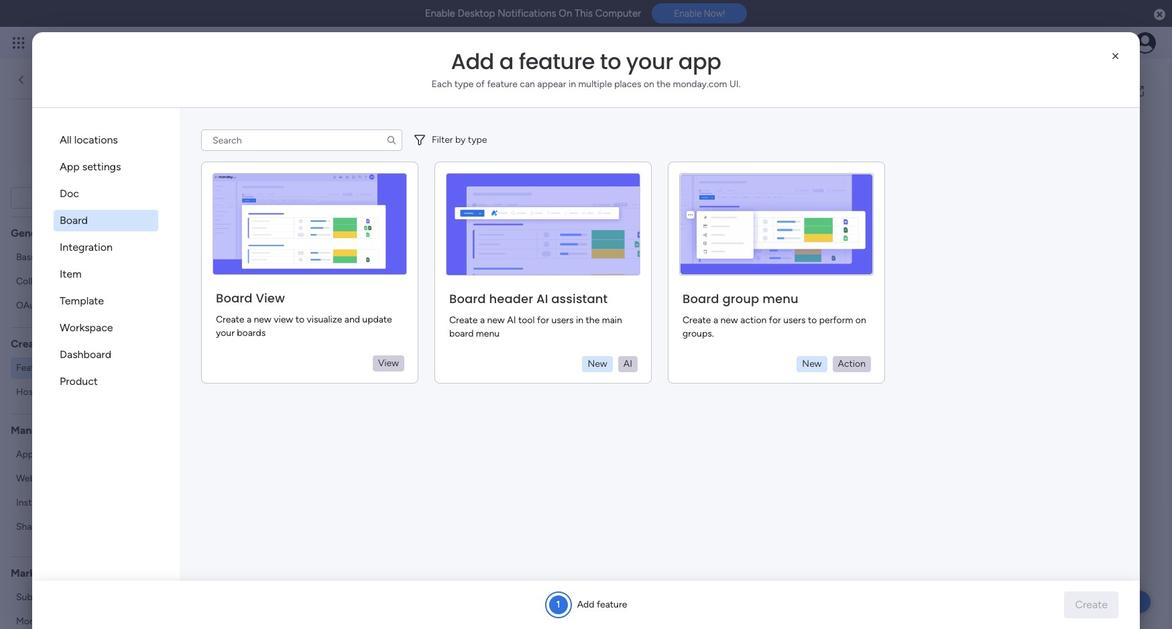 Task type: locate. For each thing, give the bounding box(es) containing it.
users
[[552, 314, 574, 326], [783, 314, 806, 326]]

the right places
[[657, 78, 671, 90]]

the inside create a new ai tool for users in the main board menu
[[586, 314, 600, 326]]

your
[[626, 46, 673, 76], [669, 321, 690, 333], [216, 327, 235, 338]]

feature down board group menu
[[693, 321, 727, 333]]

type
[[455, 78, 474, 90], [468, 134, 487, 146]]

filter
[[432, 134, 453, 146]]

2 users from the left
[[783, 314, 806, 326]]

collaborators
[[16, 275, 73, 287]]

hosting
[[16, 386, 49, 397]]

0 horizontal spatial app
[[49, 591, 65, 603]]

share link
[[11, 516, 158, 538]]

your left boards
[[216, 327, 235, 338]]

in down 'assistant'
[[576, 314, 584, 326]]

1 horizontal spatial menu
[[763, 290, 799, 307]]

menu inside create a new ai tool for users in the main board menu
[[476, 328, 500, 339]]

basic
[[16, 251, 38, 263]]

for
[[537, 314, 549, 326], [769, 314, 781, 326]]

new down start
[[588, 358, 607, 369]]

boards
[[237, 327, 266, 338]]

new
[[58, 165, 84, 179], [588, 358, 607, 369], [802, 358, 822, 369]]

board up the groups.
[[683, 290, 719, 307]]

0 horizontal spatial app
[[16, 448, 34, 460]]

board up boards
[[216, 289, 253, 306]]

your down 'no features here yet'
[[669, 321, 690, 333]]

users right action
[[783, 314, 806, 326]]

1 horizontal spatial app
[[679, 46, 721, 76]]

create up the groups.
[[683, 314, 711, 326]]

by
[[455, 134, 466, 146]]

a for to
[[499, 46, 514, 76]]

:
[[60, 193, 61, 202]]

2 horizontal spatial app
[[87, 165, 110, 179]]

2 horizontal spatial new
[[802, 358, 822, 369]]

kendall parks image
[[1135, 32, 1156, 54]]

create inside the create a new action for users to perform on groups.
[[683, 314, 711, 326]]

0 vertical spatial add
[[451, 46, 494, 76]]

1 horizontal spatial ai
[[537, 290, 548, 307]]

create a new ai tool for users in the main board menu
[[449, 314, 622, 339]]

app up doc
[[60, 160, 80, 173]]

item
[[60, 268, 82, 280]]

new down board group menu
[[721, 314, 738, 326]]

basic information
[[16, 251, 90, 263]]

type left of on the left of the page
[[455, 78, 474, 90]]

close image
[[1109, 50, 1123, 63]]

1 horizontal spatial new
[[487, 314, 505, 326]]

all
[[60, 133, 72, 146]]

1 for from the left
[[537, 314, 549, 326]]

new for view
[[254, 314, 271, 325]]

board for board view
[[216, 289, 253, 306]]

menu
[[763, 290, 799, 307], [476, 328, 500, 339]]

share
[[16, 521, 40, 532]]

0 horizontal spatial new
[[254, 314, 271, 325]]

2 horizontal spatial ai
[[623, 358, 632, 369]]

2 horizontal spatial to
[[808, 314, 817, 326]]

submit
[[16, 591, 46, 603]]

a
[[499, 46, 514, 76], [247, 314, 252, 325], [480, 314, 485, 326], [713, 314, 718, 326]]

board group menu image
[[679, 173, 874, 275]]

a down notifications
[[499, 46, 514, 76]]

1 vertical spatial add
[[577, 599, 594, 610]]

app up monday.com
[[679, 46, 721, 76]]

a left the tool
[[480, 314, 485, 326]]

for right the tool
[[537, 314, 549, 326]]

app inside add a feature to your app each type of feature can appear in multiple places on the monday.com ui.
[[679, 46, 721, 76]]

for right action
[[769, 314, 781, 326]]

a inside create a new ai tool for users in the main board menu
[[480, 314, 485, 326]]

board down v1
[[60, 214, 88, 227]]

webhooks link
[[11, 468, 158, 489]]

1 horizontal spatial users
[[783, 314, 806, 326]]

search image
[[386, 135, 397, 146]]

monday.com
[[673, 78, 727, 90]]

enable inside 'button'
[[674, 8, 702, 19]]

to left perform
[[808, 314, 817, 326]]

users down 'assistant'
[[552, 314, 574, 326]]

a inside add a feature to your app each type of feature can appear in multiple places on the monday.com ui.
[[499, 46, 514, 76]]

1 vertical spatial in
[[576, 314, 584, 326]]

1 horizontal spatial on
[[856, 314, 866, 326]]

feature right of on the left of the page
[[487, 78, 518, 90]]

1 users from the left
[[552, 314, 574, 326]]

add
[[451, 46, 494, 76], [577, 599, 594, 610]]

here up action
[[696, 279, 745, 309]]

board up board
[[449, 290, 486, 307]]

submit app link
[[11, 586, 158, 608]]

None search field
[[201, 129, 402, 151]]

add up of on the left of the page
[[451, 46, 494, 76]]

0 horizontal spatial for
[[537, 314, 549, 326]]

a up the groups.
[[713, 314, 718, 326]]

the left main
[[586, 314, 600, 326]]

oauth link
[[11, 295, 158, 316]]

a for view
[[247, 314, 252, 325]]

menu up the create a new action for users to perform on groups.
[[763, 290, 799, 307]]

1 horizontal spatial for
[[769, 314, 781, 326]]

enable left desktop
[[425, 7, 455, 19]]

new inside the create a new action for users to perform on groups.
[[721, 314, 738, 326]]

type right by
[[468, 134, 487, 146]]

in inside add a feature to your app each type of feature can appear in multiple places on the monday.com ui.
[[569, 78, 576, 90]]

ai left the tool
[[507, 314, 516, 326]]

enable now!
[[674, 8, 725, 19]]

0 horizontal spatial menu
[[476, 328, 500, 339]]

the
[[657, 78, 671, 90], [586, 314, 600, 326]]

new left action at the right of page
[[802, 358, 822, 369]]

settings
[[82, 160, 121, 173]]

on right places
[[644, 78, 654, 90]]

basic information link
[[11, 246, 158, 268]]

add inside add a feature to your app each type of feature can appear in multiple places on the monday.com ui.
[[451, 46, 494, 76]]

0 vertical spatial menu
[[763, 290, 799, 307]]

no features here yet image
[[600, 166, 751, 264]]

create inside create a new view to visualize and update your boards
[[216, 314, 244, 325]]

1 horizontal spatial app
[[60, 160, 80, 173]]

1 vertical spatial view
[[378, 357, 399, 369]]

2 for from the left
[[769, 314, 781, 326]]

2 vertical spatial ai
[[623, 358, 632, 369]]

notifications
[[498, 7, 556, 19]]

workspace
[[60, 321, 113, 334]]

menu right board
[[476, 328, 500, 339]]

new up boards
[[254, 314, 271, 325]]

ui.
[[730, 78, 741, 90]]

a for ai
[[480, 314, 485, 326]]

0 horizontal spatial users
[[552, 314, 574, 326]]

ai down start
[[623, 358, 632, 369]]

places
[[614, 78, 641, 90]]

0 horizontal spatial enable
[[425, 7, 455, 19]]

create for board view
[[216, 314, 244, 325]]

create feature
[[641, 358, 711, 371]]

new
[[254, 314, 271, 325], [487, 314, 505, 326], [721, 314, 738, 326]]

a inside create a new view to visualize and update your boards
[[247, 314, 252, 325]]

in right appear
[[569, 78, 576, 90]]

no
[[568, 279, 597, 309]]

header
[[489, 290, 533, 307]]

0 vertical spatial in
[[569, 78, 576, 90]]

1 vertical spatial ai
[[507, 314, 516, 326]]

0 vertical spatial on
[[644, 78, 654, 90]]

a for action
[[713, 314, 718, 326]]

new inside create a new ai tool for users in the main board menu
[[487, 314, 505, 326]]

0 horizontal spatial the
[[586, 314, 600, 326]]

on right perform
[[856, 314, 866, 326]]

in
[[569, 78, 576, 90], [576, 314, 584, 326]]

monetization
[[16, 615, 71, 627]]

app
[[60, 160, 80, 173], [87, 165, 110, 179], [16, 448, 34, 460]]

view
[[256, 289, 285, 306], [378, 357, 399, 369]]

perform
[[819, 314, 853, 326]]

1 horizontal spatial to
[[600, 46, 621, 76]]

enable
[[425, 7, 455, 19], [674, 8, 702, 19]]

create feature button
[[630, 351, 721, 378]]

create up board
[[449, 314, 478, 326]]

action
[[838, 358, 866, 369]]

1 vertical spatial the
[[586, 314, 600, 326]]

view down update
[[378, 357, 399, 369]]

to
[[600, 46, 621, 76], [296, 314, 304, 325], [808, 314, 817, 326]]

0 horizontal spatial add
[[451, 46, 494, 76]]

to right view
[[296, 314, 304, 325]]

create a new action for users to perform on groups.
[[683, 314, 866, 339]]

a up boards
[[247, 314, 252, 325]]

0 vertical spatial type
[[455, 78, 474, 90]]

0 horizontal spatial to
[[296, 314, 304, 325]]

0 vertical spatial the
[[657, 78, 671, 90]]

new down header
[[487, 314, 505, 326]]

ai up create a new ai tool for users in the main board menu
[[537, 290, 548, 307]]

board for board group menu
[[683, 290, 719, 307]]

desktop
[[458, 7, 495, 19]]

add for feature
[[577, 599, 594, 610]]

1 horizontal spatial enable
[[674, 8, 702, 19]]

feature down the groups.
[[676, 358, 711, 371]]

0 horizontal spatial new
[[58, 165, 84, 179]]

users inside the create a new action for users to perform on groups.
[[783, 314, 806, 326]]

2 horizontal spatial new
[[721, 314, 738, 326]]

1 vertical spatial on
[[856, 314, 866, 326]]

manage
[[11, 423, 50, 436]]

a inside the create a new action for users to perform on groups.
[[713, 314, 718, 326]]

new for board group menu
[[802, 358, 822, 369]]

0 vertical spatial app
[[679, 46, 721, 76]]

to up multiple
[[600, 46, 621, 76]]

add right 1 button at the left bottom
[[577, 599, 594, 610]]

app right submit
[[49, 591, 65, 603]]

none search field inside add a feature to your app document
[[201, 129, 402, 151]]

your up places
[[626, 46, 673, 76]]

feature
[[519, 46, 595, 76], [487, 78, 518, 90], [693, 321, 727, 333], [676, 358, 711, 371], [597, 599, 627, 610]]

create up boards
[[216, 314, 244, 325]]

app down locations
[[87, 165, 110, 179]]

0 horizontal spatial on
[[644, 78, 654, 90]]

1 horizontal spatial new
[[588, 358, 607, 369]]

on
[[559, 7, 572, 19]]

feature right 1 button at the left bottom
[[597, 599, 627, 610]]

app for app versions
[[16, 448, 34, 460]]

create down the creating
[[641, 358, 673, 371]]

0 horizontal spatial ai
[[507, 314, 516, 326]]

new inside create a new view to visualize and update your boards
[[254, 314, 271, 325]]

app
[[679, 46, 721, 76], [49, 591, 65, 603]]

1 vertical spatial app
[[49, 591, 65, 603]]

1 vertical spatial menu
[[476, 328, 500, 339]]

collaborators link
[[11, 271, 158, 292]]

1 vertical spatial type
[[468, 134, 487, 146]]

version
[[35, 193, 60, 202]]

enable left now!
[[674, 8, 702, 19]]

view up view
[[256, 289, 285, 306]]

1 horizontal spatial the
[[657, 78, 671, 90]]

app down manage
[[16, 448, 34, 460]]

monday
[[38, 35, 84, 50]]

0 vertical spatial view
[[256, 289, 285, 306]]

add a feature to your app document
[[32, 32, 1140, 629]]

1 horizontal spatial add
[[577, 599, 594, 610]]

Search search field
[[201, 129, 402, 151]]

new up doc
[[58, 165, 84, 179]]

on inside the create a new action for users to perform on groups.
[[856, 314, 866, 326]]

filter by type button
[[408, 129, 493, 151]]

ai inside create a new ai tool for users in the main board menu
[[507, 314, 516, 326]]

in inside create a new ai tool for users in the main board menu
[[576, 314, 584, 326]]

here down board group menu
[[730, 321, 751, 333]]

app inside document
[[60, 160, 80, 173]]

action
[[741, 314, 767, 326]]

1 button
[[549, 596, 568, 614]]

create inside create a new ai tool for users in the main board menu
[[449, 314, 478, 326]]

features link
[[11, 357, 158, 379]]

add a feature to your app each type of feature can appear in multiple places on the monday.com ui.
[[432, 46, 741, 90]]



Task type: vqa. For each thing, say whether or not it's contained in the screenshot.
lottie animation element
no



Task type: describe. For each thing, give the bounding box(es) containing it.
new for board header ai assistant
[[588, 358, 607, 369]]

board
[[449, 328, 474, 339]]

0 vertical spatial here
[[696, 279, 745, 309]]

create up features
[[11, 337, 44, 350]]

integration
[[60, 241, 113, 253]]

and
[[345, 314, 360, 325]]

doc
[[60, 187, 79, 200]]

start
[[600, 321, 624, 333]]

version :
[[35, 193, 61, 202]]

feature inside button
[[676, 358, 711, 371]]

assistant
[[551, 290, 608, 307]]

general
[[11, 226, 49, 239]]

can
[[520, 78, 535, 90]]

new app
[[58, 165, 110, 179]]

features
[[601, 279, 692, 309]]

the inside add a feature to your app each type of feature can appear in multiple places on the monday.com ui.
[[657, 78, 671, 90]]

0 horizontal spatial view
[[256, 289, 285, 306]]

creating
[[626, 321, 666, 333]]

add for a
[[451, 46, 494, 76]]

help
[[1115, 595, 1139, 609]]

1
[[556, 599, 560, 610]]

board for board
[[60, 214, 88, 227]]

app versions
[[16, 448, 72, 460]]

board group menu
[[683, 290, 799, 307]]

each
[[432, 78, 452, 90]]

app inside submit app link
[[49, 591, 65, 603]]

add a feature to your app dialog
[[0, 0, 1172, 629]]

create for board header ai assistant
[[449, 314, 478, 326]]

multiple
[[578, 78, 612, 90]]

board view
[[216, 289, 285, 306]]

start creating your feature here
[[600, 321, 751, 333]]

no features here yet
[[568, 279, 783, 309]]

appear
[[537, 78, 566, 90]]

type inside add a feature to your app each type of feature can appear in multiple places on the monday.com ui.
[[455, 78, 474, 90]]

tool
[[518, 314, 535, 326]]

submit app
[[16, 591, 65, 603]]

group
[[723, 290, 759, 307]]

enable for enable desktop notifications on this computer
[[425, 7, 455, 19]]

create a new view to visualize and update your boards
[[216, 314, 392, 338]]

enable desktop notifications on this computer
[[425, 7, 641, 19]]

marketplace
[[11, 566, 72, 579]]

template
[[60, 294, 104, 307]]

webhooks
[[16, 472, 60, 484]]

v1
[[63, 193, 71, 202]]

monetization link
[[11, 611, 158, 629]]

versions
[[36, 448, 72, 460]]

for inside create a new ai tool for users in the main board menu
[[537, 314, 549, 326]]

all locations
[[60, 133, 118, 146]]

app for app settings
[[60, 160, 80, 173]]

now!
[[704, 8, 725, 19]]

your inside create a new view to visualize and update your boards
[[216, 327, 235, 338]]

information
[[41, 251, 90, 263]]

hosting link
[[11, 381, 158, 403]]

new for header
[[487, 314, 505, 326]]

create for board group menu
[[683, 314, 711, 326]]

product
[[60, 375, 98, 388]]

features
[[16, 362, 53, 373]]

dapulse close image
[[1154, 8, 1166, 21]]

type inside button
[[468, 134, 487, 146]]

select product image
[[12, 36, 25, 50]]

enable for enable now!
[[674, 8, 702, 19]]

1 horizontal spatial view
[[378, 357, 399, 369]]

app settings
[[60, 160, 121, 173]]

update
[[362, 314, 392, 325]]

main
[[602, 314, 622, 326]]

add feature
[[577, 599, 627, 610]]

dashboard
[[60, 348, 111, 361]]

install link
[[11, 492, 158, 513]]

board view image
[[213, 173, 407, 275]]

0 vertical spatial ai
[[537, 290, 548, 307]]

new for group
[[721, 314, 738, 326]]

this
[[575, 7, 593, 19]]

feature up appear
[[519, 46, 595, 76]]

to inside add a feature to your app each type of feature can appear in multiple places on the monday.com ui.
[[600, 46, 621, 76]]

users inside create a new ai tool for users in the main board menu
[[552, 314, 574, 326]]

for inside the create a new action for users to perform on groups.
[[769, 314, 781, 326]]

app versions link
[[11, 444, 158, 465]]

your inside add a feature to your app each type of feature can appear in multiple places on the monday.com ui.
[[626, 46, 673, 76]]

na
[[77, 125, 91, 137]]

oauth
[[16, 299, 44, 311]]

filter by type
[[432, 134, 487, 146]]

board for board header ai assistant
[[449, 290, 486, 307]]

to inside create a new view to visualize and update your boards
[[296, 314, 304, 325]]

of
[[476, 78, 485, 90]]

visualize
[[307, 314, 342, 325]]

locations
[[74, 133, 118, 146]]

yet
[[749, 279, 783, 309]]

1 vertical spatial here
[[730, 321, 751, 333]]

enable now! button
[[652, 4, 747, 24]]

computer
[[595, 7, 641, 19]]

help button
[[1104, 591, 1151, 613]]

to inside the create a new action for users to perform on groups.
[[808, 314, 817, 326]]

install
[[16, 497, 41, 508]]

board header ai assistant image
[[446, 173, 640, 275]]

on inside add a feature to your app each type of feature can appear in multiple places on the monday.com ui.
[[644, 78, 654, 90]]

create inside button
[[641, 358, 673, 371]]



